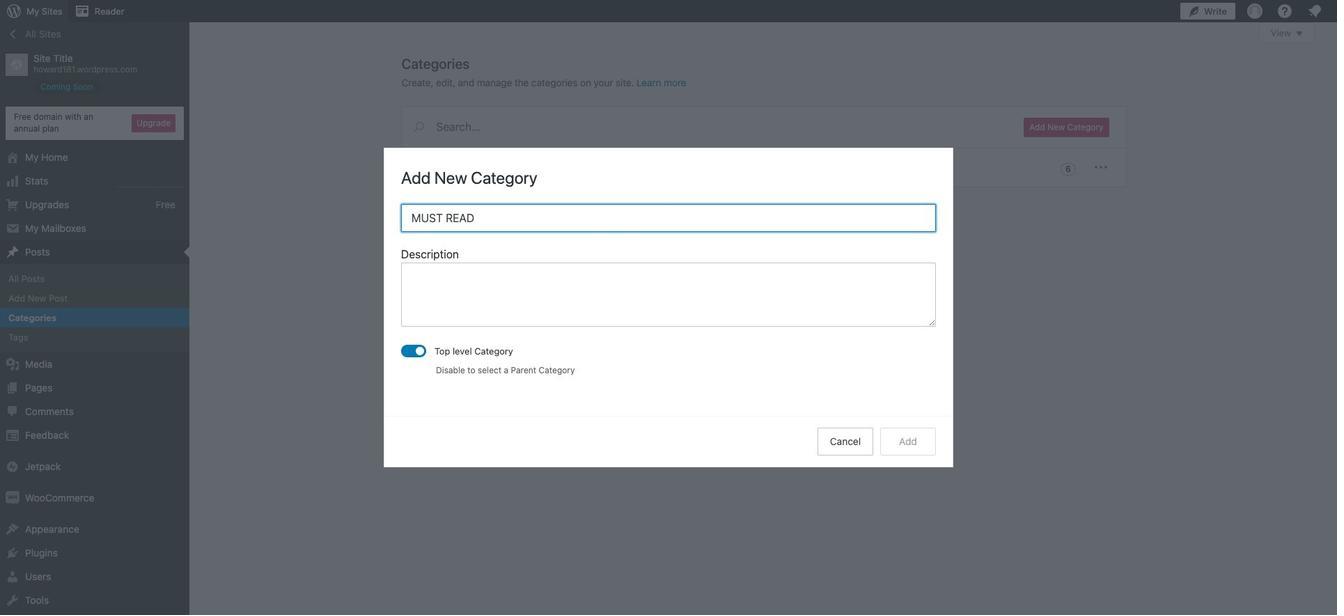 Task type: describe. For each thing, give the bounding box(es) containing it.
closed image
[[1297, 31, 1304, 36]]

img image
[[6, 492, 20, 505]]

update your profile, personal settings, and more image
[[1247, 3, 1264, 20]]

highest hourly views 0 image
[[118, 178, 184, 187]]

help image
[[1277, 3, 1294, 20]]

manage your notifications image
[[1307, 3, 1324, 20]]

uncategorized image
[[412, 159, 429, 176]]

New Category Name text field
[[401, 204, 937, 232]]



Task type: locate. For each thing, give the bounding box(es) containing it.
None search field
[[402, 107, 1008, 147]]

main content
[[402, 22, 1316, 187]]

None text field
[[401, 263, 937, 327]]

dialog
[[385, 149, 953, 467]]

group
[[401, 246, 937, 331]]

toggle menu image
[[1093, 159, 1110, 176]]



Task type: vqa. For each thing, say whether or not it's contained in the screenshot.
edit image
no



